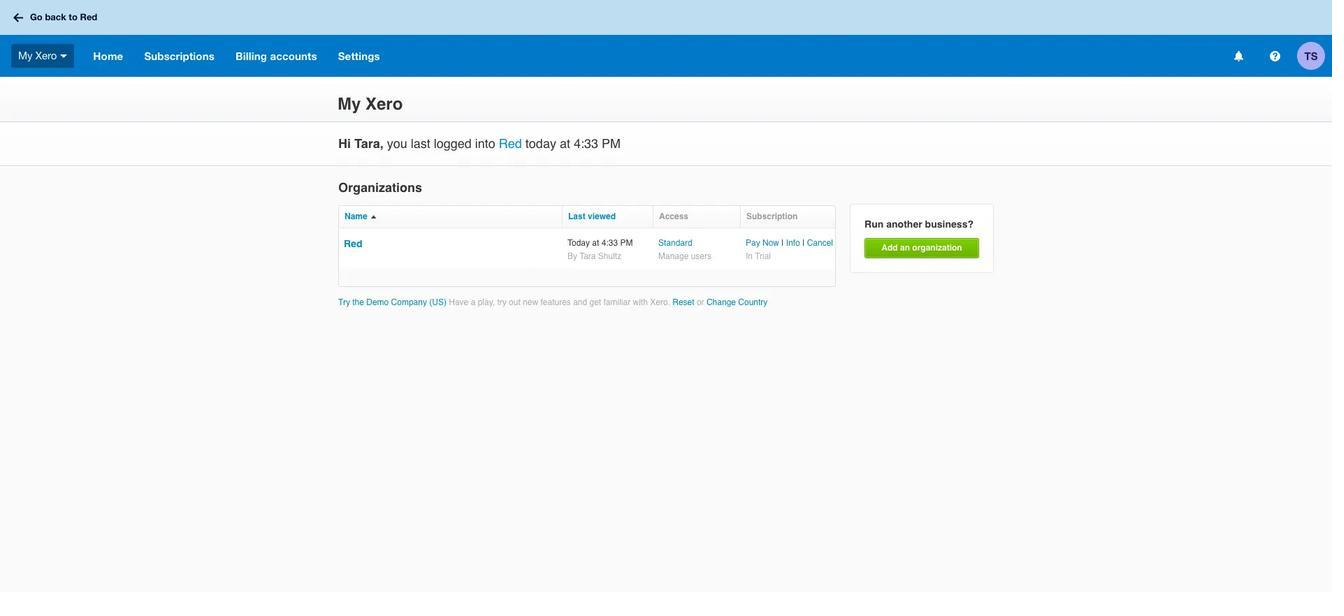 Task type: locate. For each thing, give the bounding box(es) containing it.
svg image
[[13, 13, 23, 22], [60, 54, 67, 58]]

shultz
[[598, 251, 622, 261]]

logged
[[434, 136, 472, 151]]

have
[[449, 298, 469, 308]]

svg image down go back to red
[[60, 54, 67, 58]]

my xero down go
[[18, 49, 57, 61]]

settings
[[338, 50, 380, 62]]

my xero button
[[0, 35, 83, 77]]

ts
[[1305, 49, 1318, 62]]

reset
[[673, 298, 695, 308]]

familiar
[[604, 298, 631, 308]]

0 horizontal spatial xero
[[35, 49, 57, 61]]

1 horizontal spatial |
[[803, 239, 805, 248]]

|
[[782, 239, 784, 248], [803, 239, 805, 248]]

| left 'info' link
[[782, 239, 784, 248]]

last viewed link
[[568, 212, 616, 222]]

0 horizontal spatial my xero
[[18, 49, 57, 61]]

xero.
[[650, 298, 670, 308]]

svg image left go
[[13, 13, 23, 22]]

xero down go back to red link
[[35, 49, 57, 61]]

pay now | info | cancel in trial
[[746, 239, 833, 261]]

today
[[568, 239, 590, 248]]

0 vertical spatial at
[[560, 136, 570, 151]]

users
[[691, 251, 712, 261]]

1 vertical spatial svg image
[[60, 54, 67, 58]]

home link
[[83, 35, 134, 77]]

1 vertical spatial xero
[[366, 95, 403, 114]]

0 horizontal spatial red link
[[344, 239, 362, 250]]

2 horizontal spatial red
[[499, 136, 522, 151]]

reset link
[[673, 298, 695, 308]]

to
[[69, 11, 78, 23]]

standard link
[[659, 239, 693, 248]]

0 vertical spatial pm
[[602, 136, 621, 151]]

subscription
[[747, 212, 798, 222]]

2 | from the left
[[803, 239, 805, 248]]

my
[[18, 49, 33, 61], [338, 95, 361, 114]]

tara
[[580, 251, 596, 261]]

hi tara, you last logged into red today at 4:33 pm
[[338, 136, 621, 151]]

try
[[338, 298, 350, 308]]

1 horizontal spatial my xero
[[338, 95, 403, 114]]

2 vertical spatial red
[[344, 239, 362, 250]]

organization
[[912, 244, 962, 253]]

settings button
[[328, 35, 391, 77]]

and
[[573, 298, 587, 308]]

1 horizontal spatial 4:33
[[602, 239, 618, 248]]

0 horizontal spatial svg image
[[1234, 51, 1243, 61]]

0 horizontal spatial |
[[782, 239, 784, 248]]

into
[[475, 136, 496, 151]]

my up hi
[[338, 95, 361, 114]]

my xero inside popup button
[[18, 49, 57, 61]]

my xero
[[18, 49, 57, 61], [338, 95, 403, 114]]

out
[[509, 298, 521, 308]]

0 vertical spatial xero
[[35, 49, 57, 61]]

0 horizontal spatial 4:33
[[574, 136, 598, 151]]

info link
[[786, 239, 800, 248]]

at up tara
[[592, 239, 599, 248]]

4:33 up shultz
[[602, 239, 618, 248]]

pay
[[746, 239, 760, 248]]

1 vertical spatial 4:33
[[602, 239, 618, 248]]

name link
[[345, 212, 367, 222]]

billing accounts link
[[225, 35, 328, 77]]

change country link
[[707, 298, 768, 308]]

1 vertical spatial my
[[338, 95, 361, 114]]

red link right into
[[499, 136, 522, 151]]

trial
[[755, 251, 771, 261]]

now
[[763, 239, 779, 248]]

try the demo company (us) have a play, try out new features and get familiar with xero. reset or change country
[[338, 298, 768, 308]]

accounts
[[270, 50, 317, 62]]

red
[[80, 11, 97, 23], [499, 136, 522, 151], [344, 239, 362, 250]]

today at 4:33 pm by tara shultz
[[568, 239, 633, 261]]

0 vertical spatial my
[[18, 49, 33, 61]]

back
[[45, 11, 66, 23]]

| right info
[[803, 239, 805, 248]]

my down go
[[18, 49, 33, 61]]

1 horizontal spatial red link
[[499, 136, 522, 151]]

xero up you
[[366, 95, 403, 114]]

red down the name link
[[344, 239, 362, 250]]

red right to
[[80, 11, 97, 23]]

at right the today
[[560, 136, 570, 151]]

banner containing ts
[[0, 0, 1332, 77]]

today
[[526, 136, 556, 151]]

svg image inside 'my xero' popup button
[[60, 54, 67, 58]]

my xero up "tara,"
[[338, 95, 403, 114]]

red link
[[499, 136, 522, 151], [344, 239, 362, 250]]

red link down the name link
[[344, 239, 362, 250]]

last viewed
[[568, 212, 616, 222]]

1 horizontal spatial svg image
[[60, 54, 67, 58]]

you
[[387, 136, 407, 151]]

info
[[786, 239, 800, 248]]

business?
[[925, 219, 974, 230]]

1 vertical spatial my xero
[[338, 95, 403, 114]]

1 horizontal spatial at
[[592, 239, 599, 248]]

0 vertical spatial my xero
[[18, 49, 57, 61]]

banner
[[0, 0, 1332, 77]]

svg image
[[1234, 51, 1243, 61], [1270, 51, 1280, 61]]

red right into
[[499, 136, 522, 151]]

manage
[[659, 251, 689, 261]]

at
[[560, 136, 570, 151], [592, 239, 599, 248]]

pm
[[602, 136, 621, 151], [620, 239, 633, 248]]

1 vertical spatial pm
[[620, 239, 633, 248]]

0 horizontal spatial my
[[18, 49, 33, 61]]

cancel link
[[807, 239, 833, 248]]

demo
[[366, 298, 389, 308]]

xero
[[35, 49, 57, 61], [366, 95, 403, 114]]

1 horizontal spatial svg image
[[1270, 51, 1280, 61]]

0 vertical spatial red
[[80, 11, 97, 23]]

get
[[590, 298, 601, 308]]

1 horizontal spatial red
[[344, 239, 362, 250]]

4:33
[[574, 136, 598, 151], [602, 239, 618, 248]]

an
[[900, 244, 910, 253]]

0 vertical spatial svg image
[[13, 13, 23, 22]]

1 | from the left
[[782, 239, 784, 248]]

0 horizontal spatial svg image
[[13, 13, 23, 22]]

last
[[568, 212, 586, 222]]

1 vertical spatial at
[[592, 239, 599, 248]]

0 horizontal spatial red
[[80, 11, 97, 23]]

4:33 right the today
[[574, 136, 598, 151]]



Task type: describe. For each thing, give the bounding box(es) containing it.
subscriptions link
[[134, 35, 225, 77]]

0 vertical spatial 4:33
[[574, 136, 598, 151]]

a
[[471, 298, 476, 308]]

hi
[[338, 136, 351, 151]]

tara,
[[354, 136, 384, 151]]

country
[[738, 298, 768, 308]]

in
[[746, 251, 753, 261]]

access
[[659, 212, 689, 222]]

last
[[411, 136, 430, 151]]

organizations
[[338, 180, 422, 195]]

1 horizontal spatial xero
[[366, 95, 403, 114]]

pm inside today at 4:33 pm by tara shultz
[[620, 239, 633, 248]]

new
[[523, 298, 538, 308]]

at inside today at 4:33 pm by tara shultz
[[592, 239, 599, 248]]

standard manage users
[[659, 239, 712, 261]]

add an organization link
[[865, 239, 979, 259]]

try
[[497, 298, 507, 308]]

go back to red link
[[8, 5, 106, 30]]

pay now link
[[746, 239, 779, 248]]

0 horizontal spatial at
[[560, 136, 570, 151]]

or
[[697, 298, 704, 308]]

1 horizontal spatial my
[[338, 95, 361, 114]]

try the demo company (us) link
[[338, 298, 449, 308]]

with
[[633, 298, 648, 308]]

1 vertical spatial red link
[[344, 239, 362, 250]]

go back to red
[[30, 11, 97, 23]]

subscriptions
[[144, 50, 215, 62]]

run
[[865, 219, 884, 230]]

another
[[887, 219, 923, 230]]

svg image inside go back to red link
[[13, 13, 23, 22]]

1 svg image from the left
[[1234, 51, 1243, 61]]

2 svg image from the left
[[1270, 51, 1280, 61]]

name
[[345, 212, 367, 222]]

add an organization
[[882, 244, 962, 253]]

add
[[882, 244, 898, 253]]

ts button
[[1297, 35, 1332, 77]]

standard
[[659, 239, 693, 248]]

viewed
[[588, 212, 616, 222]]

run another business?
[[865, 219, 974, 230]]

by
[[568, 251, 577, 261]]

0 vertical spatial red link
[[499, 136, 522, 151]]

xero inside popup button
[[35, 49, 57, 61]]

company
[[391, 298, 427, 308]]

the
[[352, 298, 364, 308]]

change
[[707, 298, 736, 308]]

billing accounts
[[236, 50, 317, 62]]

home
[[93, 50, 123, 62]]

(us)
[[429, 298, 447, 308]]

1 vertical spatial red
[[499, 136, 522, 151]]

cancel
[[807, 239, 833, 248]]

features
[[541, 298, 571, 308]]

4:33 inside today at 4:33 pm by tara shultz
[[602, 239, 618, 248]]

play,
[[478, 298, 495, 308]]

billing
[[236, 50, 267, 62]]

go
[[30, 11, 43, 23]]

my inside 'my xero' popup button
[[18, 49, 33, 61]]



Task type: vqa. For each thing, say whether or not it's contained in the screenshot.
Button
no



